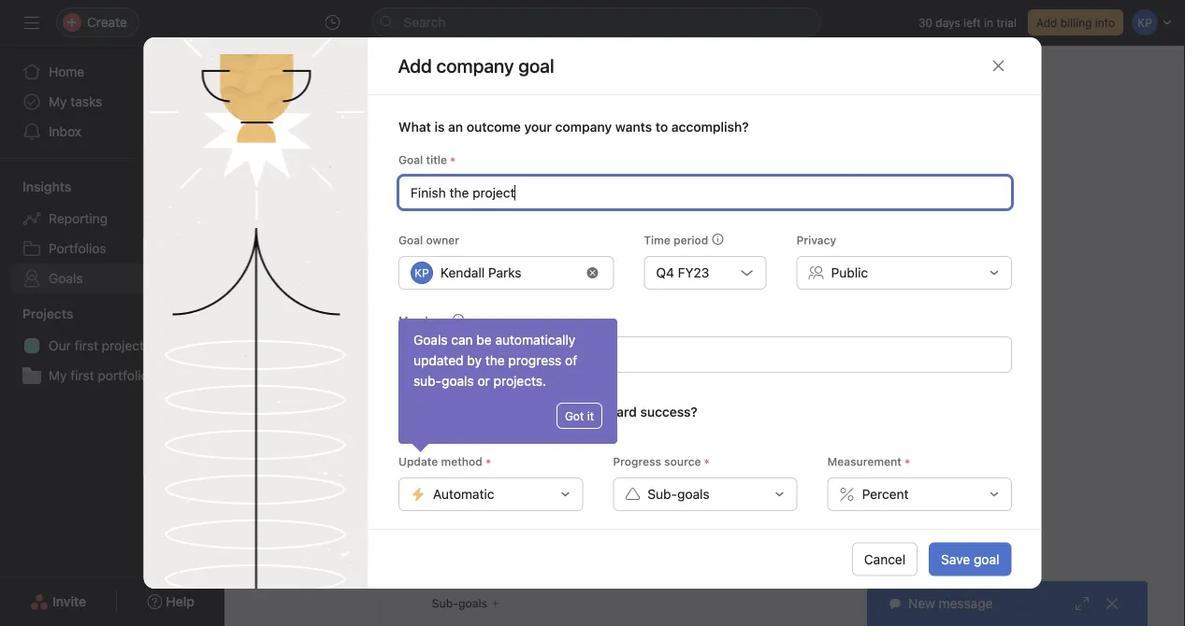 Task type: vqa. For each thing, say whether or not it's contained in the screenshot.


Task type: describe. For each thing, give the bounding box(es) containing it.
percent
[[862, 487, 908, 502]]

portfolios
[[49, 241, 106, 256]]

sub-
[[413, 374, 442, 389]]

percent button
[[827, 478, 1012, 512]]

or
[[478, 374, 490, 389]]

what
[[398, 119, 431, 135]]

goals for my goals
[[421, 88, 455, 104]]

in
[[984, 16, 993, 29]]

Enter goal name text field
[[398, 176, 1012, 210]]

invite
[[52, 594, 86, 610]]

time
[[643, 234, 670, 247]]

q4
[[656, 265, 674, 281]]

portfolios link
[[11, 234, 213, 264]]

the
[[485, 353, 505, 369]]

members
[[398, 314, 449, 327]]

add for add billing info
[[1036, 16, 1057, 29]]

home link
[[11, 57, 213, 87]]

trial
[[997, 16, 1017, 29]]

goals link
[[11, 264, 213, 294]]

goal for goal owner
[[398, 234, 423, 247]]

projects button
[[0, 305, 73, 324]]

my first portfolio link
[[11, 361, 213, 391]]

first for my
[[70, 368, 94, 384]]

cancel
[[864, 552, 906, 567]]

goal
[[974, 552, 999, 567]]

projects element
[[0, 297, 224, 395]]

progress inside goals can be automatically updated by the progress of sub-goals or projects.
[[508, 353, 562, 369]]

required image for sub-goals
[[701, 457, 712, 468]]

close this dialog image
[[991, 58, 1006, 73]]

an
[[448, 119, 463, 135]]

measurement
[[827, 456, 901, 469]]

first for our
[[74, 338, 98, 354]]

invite button
[[18, 586, 98, 619]]

source
[[664, 456, 701, 469]]

my tasks link
[[11, 87, 213, 117]]

q4 fy23 button
[[643, 256, 766, 290]]

public button
[[796, 256, 1012, 290]]

goals can be automatically updated by the progress of sub-goals or projects. tooltip
[[398, 319, 617, 450]]

our first project link
[[11, 331, 213, 361]]

parks
[[488, 265, 521, 281]]

insights element
[[0, 170, 224, 297]]

goal owner
[[398, 234, 459, 247]]

home
[[49, 64, 84, 80]]

to
[[431, 424, 441, 437]]

my tasks
[[49, 94, 102, 109]]

my workspace
[[307, 57, 428, 79]]

how
[[398, 405, 426, 420]]

of
[[565, 353, 577, 369]]

sub-goals
[[647, 487, 709, 502]]

kendall
[[440, 265, 484, 281]]

wants
[[615, 119, 652, 135]]

Name or email text field
[[410, 343, 511, 366]]

search
[[404, 14, 446, 30]]

kendall parks
[[440, 265, 521, 281]]

my goals
[[399, 88, 455, 104]]

search list box
[[372, 7, 821, 37]]

update method
[[398, 456, 482, 469]]

progress source
[[613, 456, 701, 469]]

your
[[524, 119, 551, 135]]

sub-goals button
[[613, 478, 797, 512]]

be
[[476, 333, 492, 348]]

our
[[49, 338, 71, 354]]

tasks
[[70, 94, 102, 109]]

what is an outcome your company wants to accomplish?
[[398, 119, 748, 135]]

goals for goals can be automatically updated by the progress of sub-goals or projects.
[[413, 333, 448, 348]]

my for my tasks
[[49, 94, 67, 109]]

new message
[[908, 596, 993, 612]]

our first project
[[49, 338, 144, 354]]

update
[[398, 456, 438, 469]]

time period
[[643, 234, 708, 247]]

insights button
[[0, 178, 71, 196]]

inbox
[[49, 124, 81, 139]]

add billing info
[[1036, 16, 1115, 29]]

my for my first portfolio
[[49, 368, 67, 384]]

fy23
[[677, 265, 709, 281]]

close image
[[1105, 597, 1120, 612]]

my first portfolio
[[49, 368, 148, 384]]

cancel button
[[852, 543, 918, 577]]

got it
[[565, 410, 594, 423]]

insights
[[22, 179, 71, 195]]



Task type: locate. For each thing, give the bounding box(es) containing it.
got it button
[[556, 403, 602, 429]]

save goal button
[[929, 543, 1012, 577]]

1 vertical spatial first
[[70, 368, 94, 384]]

info
[[1095, 16, 1115, 29]]

goals inside dropdown button
[[677, 487, 709, 502]]

1 horizontal spatial goals
[[413, 333, 448, 348]]

automatic
[[433, 487, 494, 502]]

to accomplish?
[[655, 119, 748, 135]]

my left tasks
[[49, 94, 67, 109]]

1 vertical spatial progress
[[535, 405, 590, 420]]

goals left or
[[442, 374, 474, 389]]

learn
[[398, 424, 428, 437]]

30 days left in trial
[[918, 16, 1017, 29]]

goals
[[49, 271, 83, 286], [413, 333, 448, 348]]

goal left owner
[[398, 234, 423, 247]]

1 goal from the top
[[398, 153, 423, 167]]

projects.
[[494, 374, 546, 389]]

sub-
[[647, 487, 677, 502]]

first down our first project
[[70, 368, 94, 384]]

automatic button
[[398, 478, 583, 512]]

it
[[587, 410, 594, 423]]

goals for goals
[[49, 271, 83, 286]]

projects
[[22, 306, 73, 322]]

add company goal dialog
[[144, 37, 1042, 627]]

first
[[74, 338, 98, 354], [70, 368, 94, 384]]

outcome
[[466, 119, 520, 135]]

got
[[565, 410, 584, 423]]

reporting link
[[11, 204, 213, 234]]

required image for percent
[[901, 457, 912, 468]]

required image up the "sub-goals" dropdown button
[[701, 457, 712, 468]]

1 vertical spatial add
[[398, 55, 432, 77]]

privacy
[[796, 234, 836, 247]]

add billing info button
[[1028, 9, 1123, 36]]

goals
[[344, 88, 377, 104], [421, 88, 455, 104], [442, 374, 474, 389], [677, 487, 709, 502]]

required image down learn to set measurable targets link
[[482, 457, 493, 468]]

global element
[[0, 46, 224, 158]]

goals down my workspace
[[344, 88, 377, 104]]

reporting
[[49, 211, 108, 226]]

targets
[[529, 424, 566, 437]]

team goals link
[[307, 88, 377, 113]]

measurable
[[464, 424, 526, 437]]

goals inside goals can be automatically updated by the progress of sub-goals or projects.
[[442, 374, 474, 389]]

public
[[831, 265, 868, 281]]

expand new message image
[[1075, 597, 1090, 612]]

add up my goals
[[398, 55, 432, 77]]

portfolio
[[98, 368, 148, 384]]

0 horizontal spatial add
[[398, 55, 432, 77]]

by
[[467, 353, 482, 369]]

0 vertical spatial first
[[74, 338, 98, 354]]

0 vertical spatial goal
[[398, 153, 423, 167]]

0 horizontal spatial goals
[[49, 271, 83, 286]]

save
[[941, 552, 970, 567]]

required image down an
[[447, 154, 458, 166]]

team goals
[[307, 88, 377, 104]]

goals for sub-goals
[[677, 487, 709, 502]]

goals down members
[[413, 333, 448, 348]]

goal for goal title
[[398, 153, 423, 167]]

required image for automatic
[[482, 457, 493, 468]]

progress
[[613, 456, 661, 469]]

add company goal
[[398, 55, 554, 77]]

learn to set measurable targets link
[[398, 424, 566, 437]]

billing
[[1061, 16, 1092, 29]]

add for add company goal
[[398, 55, 432, 77]]

set
[[445, 424, 461, 437]]

my for my goals
[[399, 88, 418, 104]]

my inside projects element
[[49, 368, 67, 384]]

title
[[426, 153, 447, 167]]

progress down automatically
[[508, 353, 562, 369]]

days
[[936, 16, 960, 29]]

my
[[399, 88, 418, 104], [49, 94, 67, 109], [49, 368, 67, 384]]

goals down source on the bottom
[[677, 487, 709, 502]]

team
[[307, 88, 340, 104]]

30
[[918, 16, 933, 29]]

q4 fy23
[[656, 265, 709, 281]]

my up what
[[399, 88, 418, 104]]

progress inside how will you measure progress toward success? learn to set measurable targets
[[535, 405, 590, 420]]

add
[[1036, 16, 1057, 29], [398, 55, 432, 77]]

automatically
[[495, 333, 576, 348]]

measure
[[479, 405, 532, 420]]

add left billing
[[1036, 16, 1057, 29]]

0 vertical spatial goals
[[49, 271, 83, 286]]

progress
[[508, 353, 562, 369], [535, 405, 590, 420]]

required image up the percent dropdown button
[[901, 457, 912, 468]]

can
[[451, 333, 473, 348]]

goals inside insights element
[[49, 271, 83, 286]]

1 vertical spatial goal
[[398, 234, 423, 247]]

company goal
[[436, 55, 554, 77]]

is
[[434, 119, 444, 135]]

left
[[964, 16, 981, 29]]

my down our
[[49, 368, 67, 384]]

add inside dialog
[[398, 55, 432, 77]]

how will you measure progress toward success? learn to set measurable targets
[[398, 405, 697, 437]]

updated
[[413, 353, 464, 369]]

goal left title
[[398, 153, 423, 167]]

remove image
[[586, 268, 598, 279]]

inbox link
[[11, 117, 213, 147]]

toward success?
[[594, 405, 697, 420]]

goals up is on the top left of the page
[[421, 88, 455, 104]]

0 vertical spatial progress
[[508, 353, 562, 369]]

0 vertical spatial add
[[1036, 16, 1057, 29]]

goals down portfolios
[[49, 271, 83, 286]]

hide sidebar image
[[24, 15, 39, 30]]

2 goal from the top
[[398, 234, 423, 247]]

owner
[[426, 234, 459, 247]]

search button
[[372, 7, 821, 37]]

project
[[102, 338, 144, 354]]

method
[[441, 456, 482, 469]]

goal title
[[398, 153, 447, 167]]

kp
[[414, 267, 429, 280]]

my inside global element
[[49, 94, 67, 109]]

goals inside goals can be automatically updated by the progress of sub-goals or projects.
[[413, 333, 448, 348]]

add inside button
[[1036, 16, 1057, 29]]

save goal
[[941, 552, 999, 567]]

progress up targets at the bottom left
[[535, 405, 590, 420]]

goals can be automatically updated by the progress of sub-goals or projects.
[[413, 333, 577, 389]]

1 horizontal spatial add
[[1036, 16, 1057, 29]]

required image
[[447, 154, 458, 166], [482, 457, 493, 468], [701, 457, 712, 468], [901, 457, 912, 468]]

company
[[555, 119, 611, 135]]

goals for team goals
[[344, 88, 377, 104]]

1 vertical spatial goals
[[413, 333, 448, 348]]

first right our
[[74, 338, 98, 354]]

goal
[[398, 153, 423, 167], [398, 234, 423, 247]]



